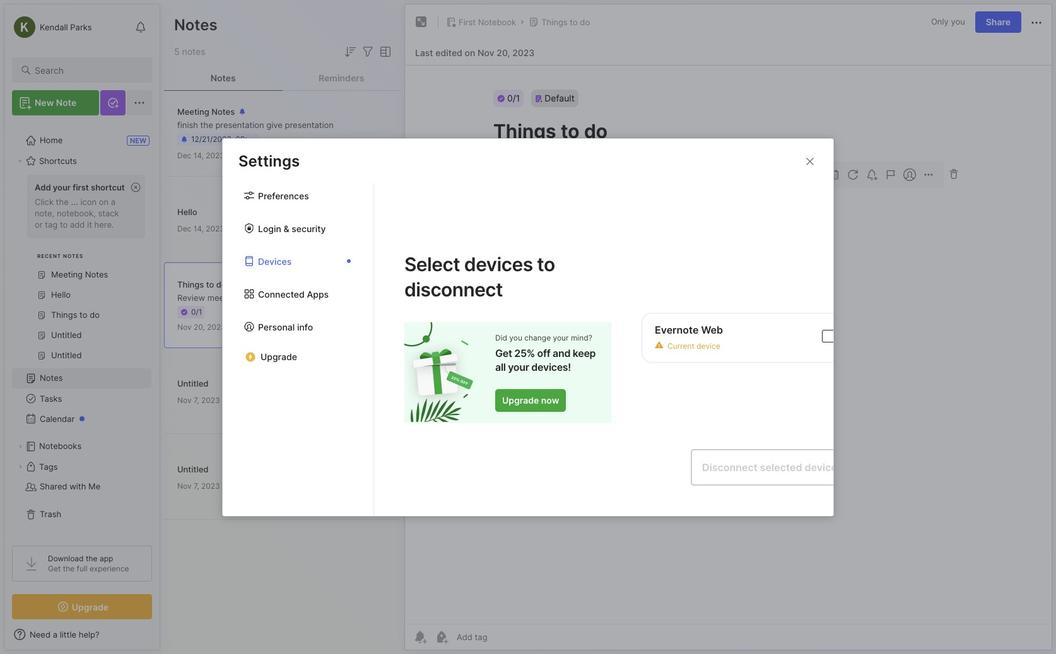 Task type: locate. For each thing, give the bounding box(es) containing it.
0 horizontal spatial upgrade
[[72, 602, 109, 613]]

1 horizontal spatial you
[[951, 17, 966, 27]]

disconnect selected device
[[703, 461, 838, 474]]

1 vertical spatial tab list
[[223, 183, 374, 516]]

personal info
[[258, 321, 313, 332]]

things right notebook
[[542, 17, 568, 27]]

to
[[570, 17, 578, 27], [60, 220, 68, 230], [537, 253, 555, 276], [206, 280, 214, 290]]

review
[[177, 293, 205, 303]]

0 vertical spatial upgrade button
[[238, 347, 359, 367]]

nov 20, 2023
[[177, 323, 226, 332]]

upgrade now button
[[495, 389, 566, 412]]

20, down notebook
[[497, 47, 510, 58]]

things up review
[[177, 280, 204, 290]]

2 horizontal spatial upgrade
[[502, 395, 539, 406]]

you for only you
[[951, 17, 966, 27]]

14, down 12/21/2023,
[[194, 151, 204, 160]]

1 vertical spatial 14,
[[194, 224, 204, 233]]

on
[[465, 47, 476, 58], [99, 197, 109, 207]]

get up all
[[495, 347, 512, 359]]

2 untitled from the top
[[177, 464, 209, 474]]

only
[[932, 17, 949, 27]]

upgrade button down full
[[12, 595, 152, 620]]

expand notebooks image
[[16, 443, 24, 451]]

upgrade down full
[[72, 602, 109, 613]]

device down web
[[697, 341, 721, 350]]

note
[[56, 97, 77, 108]]

add a reminder image
[[413, 630, 428, 645]]

app
[[100, 554, 113, 564]]

1 horizontal spatial get
[[495, 347, 512, 359]]

1 horizontal spatial do
[[580, 17, 590, 27]]

last edited on nov 20, 2023
[[415, 47, 535, 58]]

0 horizontal spatial get
[[48, 564, 61, 574]]

here.
[[94, 220, 114, 230]]

finish
[[177, 120, 198, 130]]

upgrade inside button
[[502, 395, 539, 406]]

0/1
[[191, 307, 202, 317]]

icon on a note, notebook, stack or tag to add it here.
[[35, 197, 119, 230]]

2 dec from the top
[[177, 224, 191, 233]]

20,
[[497, 47, 510, 58], [194, 323, 205, 332]]

1 horizontal spatial 20,
[[497, 47, 510, 58]]

0 vertical spatial dec 14, 2023
[[177, 151, 225, 160]]

1 vertical spatial get
[[48, 564, 61, 574]]

things to do
[[542, 17, 590, 27]]

1 vertical spatial things
[[177, 280, 204, 290]]

things to do review meeting notes
[[177, 280, 263, 303]]

7,
[[194, 395, 199, 405], [194, 481, 199, 491]]

Search text field
[[35, 64, 141, 76]]

1 vertical spatial dec 14, 2023
[[177, 224, 225, 233]]

first
[[73, 182, 89, 193]]

5 notes
[[174, 46, 205, 57]]

2 7, from the top
[[194, 481, 199, 491]]

0 horizontal spatial presentation
[[215, 120, 264, 130]]

apps
[[307, 288, 329, 299]]

full
[[77, 564, 87, 574]]

change
[[525, 333, 551, 342]]

notes
[[182, 46, 205, 57], [241, 293, 263, 303]]

group containing add your first shortcut
[[12, 171, 151, 374]]

reminders button
[[282, 66, 401, 91]]

0 horizontal spatial 20,
[[194, 323, 205, 332]]

web
[[701, 323, 723, 336]]

1 horizontal spatial device
[[805, 461, 838, 474]]

evernote
[[655, 323, 699, 336]]

device
[[697, 341, 721, 350], [805, 461, 838, 474]]

stack
[[98, 208, 119, 218]]

get down download
[[48, 564, 61, 574]]

to inside select devices to disconnect
[[537, 253, 555, 276]]

1 presentation from the left
[[215, 120, 264, 130]]

0 vertical spatial untitled
[[177, 378, 209, 388]]

notebook,
[[57, 208, 96, 218]]

0 vertical spatial do
[[580, 17, 590, 27]]

on inside icon on a note, notebook, stack or tag to add it here.
[[99, 197, 109, 207]]

2023
[[513, 47, 535, 58], [206, 151, 225, 160], [206, 224, 225, 233], [207, 323, 226, 332], [201, 395, 220, 405], [201, 481, 220, 491]]

notes up tasks
[[40, 373, 63, 383]]

0 vertical spatial you
[[951, 17, 966, 27]]

your up the click the ...
[[53, 182, 71, 193]]

notes
[[174, 16, 218, 34], [211, 72, 236, 83], [212, 107, 235, 117], [232, 151, 254, 160], [63, 253, 83, 259], [40, 373, 63, 383]]

home
[[40, 135, 63, 145]]

1 vertical spatial upgrade button
[[12, 595, 152, 620]]

note,
[[35, 208, 54, 218]]

1 vertical spatial do
[[216, 280, 226, 290]]

1 horizontal spatial on
[[465, 47, 476, 58]]

14,
[[194, 151, 204, 160], [194, 224, 204, 233]]

20, inside note window element
[[497, 47, 510, 58]]

things inside the 'things to do review meeting notes'
[[177, 280, 204, 290]]

things inside things to do button
[[542, 17, 568, 27]]

1 vertical spatial device
[[805, 461, 838, 474]]

2023 inside note window element
[[513, 47, 535, 58]]

current
[[668, 341, 695, 350]]

the for finish
[[200, 120, 213, 130]]

tag
[[45, 220, 58, 230]]

recent
[[37, 253, 61, 259]]

current device
[[668, 341, 721, 350]]

1 vertical spatial notes
[[241, 293, 263, 303]]

did you change your mind? get 25% off and keep all your devices!
[[495, 333, 596, 373]]

tasks button
[[12, 389, 151, 409]]

notes link
[[12, 369, 151, 389]]

notes right meeting
[[241, 293, 263, 303]]

20, down 0/1
[[194, 323, 205, 332]]

0 horizontal spatial upgrade button
[[12, 595, 152, 620]]

1 horizontal spatial presentation
[[285, 120, 334, 130]]

nov 7, 2023
[[177, 395, 220, 405], [177, 481, 220, 491]]

presentation right give
[[285, 120, 334, 130]]

you inside note window element
[[951, 17, 966, 27]]

on right edited
[[465, 47, 476, 58]]

0 horizontal spatial do
[[216, 280, 226, 290]]

login & security
[[258, 223, 326, 234]]

0 horizontal spatial you
[[510, 333, 523, 342]]

new
[[130, 136, 146, 145]]

upgrade button down info
[[238, 347, 359, 367]]

1 vertical spatial untitled
[[177, 464, 209, 474]]

0 vertical spatial 20,
[[497, 47, 510, 58]]

14, down 'hello'
[[194, 224, 204, 233]]

1 vertical spatial you
[[510, 333, 523, 342]]

tree containing home
[[4, 123, 160, 535]]

tags
[[39, 462, 58, 472]]

info
[[297, 321, 313, 332]]

shortcut
[[91, 182, 125, 193]]

2 14, from the top
[[194, 224, 204, 233]]

1 vertical spatial dec
[[177, 224, 191, 233]]

0 vertical spatial things
[[542, 17, 568, 27]]

untitled
[[177, 378, 209, 388], [177, 464, 209, 474]]

get
[[495, 347, 512, 359], [48, 564, 61, 574]]

tab list containing notes
[[164, 66, 401, 91]]

dec
[[177, 151, 191, 160], [177, 224, 191, 233]]

do
[[580, 17, 590, 27], [216, 280, 226, 290]]

the for download
[[86, 554, 98, 564]]

notes right 'recent' at the left top of the page
[[63, 253, 83, 259]]

0 horizontal spatial things
[[177, 280, 204, 290]]

0 vertical spatial get
[[495, 347, 512, 359]]

you right the did in the left bottom of the page
[[510, 333, 523, 342]]

you right only
[[951, 17, 966, 27]]

upgrade left now
[[502, 395, 539, 406]]

close image
[[803, 154, 818, 169]]

your down 25%
[[508, 361, 529, 373]]

0 vertical spatial your
[[53, 182, 71, 193]]

tags button
[[12, 457, 151, 477]]

things for things to do
[[542, 17, 568, 27]]

nov
[[478, 47, 495, 58], [177, 323, 192, 332], [177, 395, 192, 405], [177, 481, 192, 491]]

0 vertical spatial dec
[[177, 151, 191, 160]]

0 vertical spatial 7,
[[194, 395, 199, 405]]

0 vertical spatial on
[[465, 47, 476, 58]]

2 vertical spatial upgrade
[[72, 602, 109, 613]]

did
[[495, 333, 507, 342]]

1 vertical spatial upgrade
[[502, 395, 539, 406]]

the inside tree
[[56, 197, 69, 207]]

it
[[87, 220, 92, 230]]

dec down 'hello'
[[177, 224, 191, 233]]

upgrade button inside main element
[[12, 595, 152, 620]]

do for things to do
[[580, 17, 590, 27]]

1 horizontal spatial things
[[542, 17, 568, 27]]

your inside tree
[[53, 182, 71, 193]]

notes right '5'
[[182, 46, 205, 57]]

upgrade now
[[502, 395, 559, 406]]

1 horizontal spatial notes
[[241, 293, 263, 303]]

1 vertical spatial 20,
[[194, 323, 205, 332]]

share
[[986, 16, 1011, 27]]

presentation up the 09:00
[[215, 120, 264, 130]]

disconnect selected device button
[[691, 449, 849, 486]]

1 vertical spatial on
[[99, 197, 109, 207]]

you inside did you change your mind? get 25% off and keep all your devices!
[[510, 333, 523, 342]]

trash link
[[12, 505, 151, 525]]

dec 14, 2023 down 12/21/2023,
[[177, 151, 225, 160]]

0 vertical spatial 14,
[[194, 151, 204, 160]]

1 vertical spatial nov 7, 2023
[[177, 481, 220, 491]]

the down meeting notes
[[200, 120, 213, 130]]

tab list
[[164, 66, 401, 91], [223, 183, 374, 516]]

1 dec from the top
[[177, 151, 191, 160]]

Note Editor text field
[[405, 65, 1052, 624]]

off
[[538, 347, 551, 359]]

the for click
[[56, 197, 69, 207]]

do inside button
[[580, 17, 590, 27]]

dec down finish
[[177, 151, 191, 160]]

notebooks
[[39, 441, 82, 451]]

you for did you change your mind? get 25% off and keep all your devices!
[[510, 333, 523, 342]]

upgrade
[[261, 351, 297, 362], [502, 395, 539, 406], [72, 602, 109, 613]]

1 nov 7, 2023 from the top
[[177, 395, 220, 405]]

tree
[[4, 123, 160, 535]]

dec 14, 2023 down 'hello'
[[177, 224, 225, 233]]

notes button
[[164, 66, 282, 91]]

1 horizontal spatial upgrade
[[261, 351, 297, 362]]

tab list containing preferences
[[223, 183, 374, 516]]

None search field
[[35, 62, 141, 78]]

on left a
[[99, 197, 109, 207]]

new note
[[35, 97, 77, 108]]

0 vertical spatial device
[[697, 341, 721, 350]]

1 horizontal spatial your
[[508, 361, 529, 373]]

the left ...
[[56, 197, 69, 207]]

main element
[[0, 0, 164, 655]]

note window element
[[405, 4, 1053, 651]]

2 horizontal spatial your
[[553, 333, 569, 342]]

the up full
[[86, 554, 98, 564]]

0 vertical spatial notes
[[182, 46, 205, 57]]

2 nov 7, 2023 from the top
[[177, 481, 220, 491]]

add tag image
[[434, 630, 449, 645]]

0 vertical spatial nov 7, 2023
[[177, 395, 220, 405]]

0 vertical spatial tab list
[[164, 66, 401, 91]]

device right selected
[[805, 461, 838, 474]]

shared with me link
[[12, 477, 151, 497]]

1 vertical spatial 7,
[[194, 481, 199, 491]]

the
[[200, 120, 213, 130], [56, 197, 69, 207], [86, 554, 98, 564], [63, 564, 75, 574]]

group
[[12, 171, 151, 374]]

upgrade down the personal
[[261, 351, 297, 362]]

do inside the 'things to do review meeting notes'
[[216, 280, 226, 290]]

0 horizontal spatial your
[[53, 182, 71, 193]]

your up and
[[553, 333, 569, 342]]

personal
[[258, 321, 295, 332]]

calendar button
[[12, 409, 151, 429]]

0 horizontal spatial on
[[99, 197, 109, 207]]

notes up meeting notes
[[211, 72, 236, 83]]



Task type: vqa. For each thing, say whether or not it's contained in the screenshot.
first Row from the bottom
no



Task type: describe. For each thing, give the bounding box(es) containing it.
first notebook button
[[444, 13, 519, 31]]

to inside the 'things to do review meeting notes'
[[206, 280, 214, 290]]

group inside tree
[[12, 171, 151, 374]]

do for things to do review meeting notes
[[216, 280, 226, 290]]

finish the presentation give presentation
[[177, 120, 334, 130]]

nov inside note window element
[[478, 47, 495, 58]]

disconnect
[[405, 278, 503, 301]]

expand note image
[[414, 15, 429, 30]]

1 7, from the top
[[194, 395, 199, 405]]

a
[[111, 197, 116, 207]]

shared
[[40, 482, 67, 492]]

get inside the download the app get the full experience
[[48, 564, 61, 574]]

to inside icon on a note, notebook, stack or tag to add it here.
[[60, 220, 68, 230]]

share button
[[976, 11, 1022, 33]]

click the ...
[[35, 197, 78, 207]]

notes down the 09:00
[[232, 151, 254, 160]]

disconnect
[[703, 461, 758, 474]]

shortcuts button
[[12, 151, 151, 171]]

none search field inside main element
[[35, 62, 141, 78]]

hello
[[177, 207, 197, 217]]

add your first shortcut
[[35, 182, 125, 193]]

tree inside main element
[[4, 123, 160, 535]]

first notebook
[[459, 17, 516, 27]]

2 presentation from the left
[[285, 120, 334, 130]]

0 horizontal spatial notes
[[182, 46, 205, 57]]

0 horizontal spatial device
[[697, 341, 721, 350]]

1 dec 14, 2023 from the top
[[177, 151, 225, 160]]

0 vertical spatial upgrade
[[261, 351, 297, 362]]

2 dec 14, 2023 from the top
[[177, 224, 225, 233]]

notes up "12/21/2023, 09:00 am"
[[212, 107, 235, 117]]

tasks
[[40, 394, 62, 404]]

devices
[[464, 253, 533, 276]]

login
[[258, 223, 281, 234]]

mind?
[[571, 333, 593, 342]]

to inside things to do button
[[570, 17, 578, 27]]

notes inside button
[[211, 72, 236, 83]]

last
[[415, 47, 433, 58]]

shortcuts
[[39, 156, 77, 166]]

connected apps
[[258, 288, 329, 299]]

things for things to do review meeting notes
[[177, 280, 204, 290]]

select devices to disconnect
[[405, 253, 555, 301]]

the down download
[[63, 564, 75, 574]]

device inside the disconnect selected device button
[[805, 461, 838, 474]]

with
[[70, 482, 86, 492]]

connected
[[258, 288, 305, 299]]

12/21/2023, 09:00 am
[[191, 134, 271, 144]]

only you
[[932, 17, 966, 27]]

trash
[[40, 510, 61, 520]]

new
[[35, 97, 54, 108]]

&
[[284, 223, 289, 234]]

devices!
[[532, 361, 571, 373]]

click
[[35, 197, 54, 207]]

and
[[553, 347, 571, 359]]

2 vertical spatial your
[[508, 361, 529, 373]]

devices
[[258, 256, 292, 266]]

icon
[[80, 197, 97, 207]]

me
[[88, 482, 100, 492]]

recent notes
[[37, 253, 83, 259]]

notes inside the 'things to do review meeting notes'
[[241, 293, 263, 303]]

download the app get the full experience
[[48, 554, 129, 574]]

1 vertical spatial your
[[553, 333, 569, 342]]

on inside note window element
[[465, 47, 476, 58]]

add
[[70, 220, 85, 230]]

09:00
[[236, 134, 257, 144]]

add
[[35, 182, 51, 193]]

give
[[267, 120, 283, 130]]

preferences
[[258, 190, 309, 201]]

1 horizontal spatial upgrade button
[[238, 347, 359, 367]]

evernote web
[[655, 323, 723, 336]]

notes up 5 notes
[[174, 16, 218, 34]]

get inside did you change your mind? get 25% off and keep all your devices!
[[495, 347, 512, 359]]

upgrade inside main element
[[72, 602, 109, 613]]

edited
[[436, 47, 463, 58]]

first
[[459, 17, 476, 27]]

meeting
[[177, 107, 209, 117]]

meeting notes
[[177, 107, 235, 117]]

reminders
[[319, 72, 364, 83]]

now
[[541, 395, 559, 406]]

expand tags image
[[16, 463, 24, 471]]

1 14, from the top
[[194, 151, 204, 160]]

experience
[[90, 564, 129, 574]]

meeting
[[207, 293, 239, 303]]

notebook
[[478, 17, 516, 27]]

security
[[292, 223, 326, 234]]

keep
[[573, 347, 596, 359]]

shared with me
[[40, 482, 100, 492]]

notebooks link
[[12, 437, 151, 457]]

am
[[259, 134, 271, 144]]

calendar
[[40, 414, 75, 424]]

...
[[71, 197, 78, 207]]

download
[[48, 554, 84, 564]]

settings
[[239, 152, 300, 170]]

things to do button
[[527, 13, 593, 31]]

all
[[495, 361, 506, 373]]

1 untitled from the top
[[177, 378, 209, 388]]

5
[[174, 46, 180, 57]]

selected
[[760, 461, 803, 474]]



